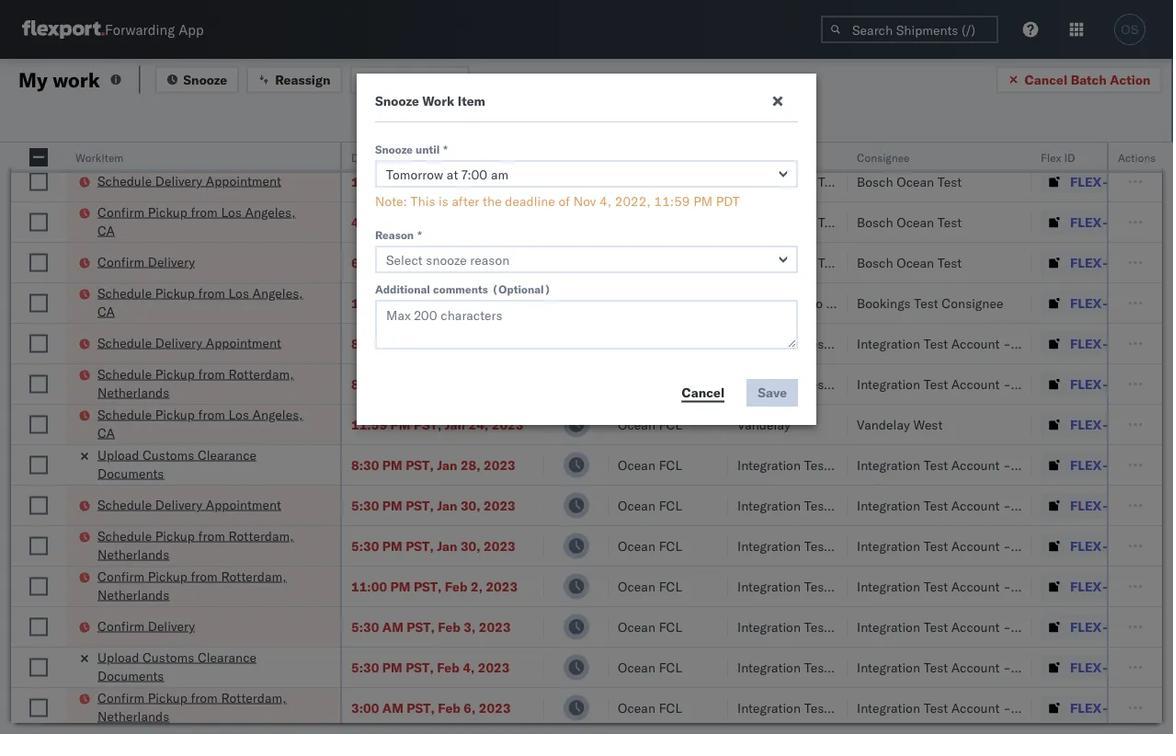 Task type: describe. For each thing, give the bounding box(es) containing it.
6:00
[[351, 254, 379, 270]]

1 vertical spatial *
[[418, 228, 422, 241]]

11 fcl from the top
[[659, 619, 683, 635]]

from for 11:00 pm pst, feb 2, 2023
[[191, 568, 218, 584]]

2 account from the top
[[952, 376, 1000, 392]]

3 integration from the top
[[857, 457, 921, 473]]

pst, down 11:59 pm pst, jan 12, 2023 at top
[[406, 335, 434, 351]]

2023 right 12,
[[492, 295, 524, 311]]

1 karl from the top
[[1015, 335, 1039, 351]]

reason *
[[375, 228, 422, 241]]

schedule pickup from rotterdam, netherlands link for 5:30
[[98, 527, 316, 563]]

confirm delivery link for 5:30 am pst, feb 3, 2023
[[98, 617, 195, 635]]

jan up 28, on the bottom left of the page
[[445, 416, 466, 432]]

schedule for 8:30 pm pst, jan 23, 2023's schedule delivery appointment button
[[98, 334, 152, 351]]

8 lagerfeld from the top
[[1042, 659, 1097, 675]]

snooze until *
[[375, 142, 448, 156]]

cancel batch action
[[1025, 71, 1151, 87]]

8 - from the top
[[1004, 659, 1012, 675]]

9 karl from the top
[[1015, 700, 1039, 716]]

pm left 'until'
[[391, 133, 411, 149]]

documents for 5:30 pm pst, feb 4, 2023
[[98, 667, 164, 684]]

resize handle column header for flex id button
[[1157, 143, 1174, 734]]

8 fcl from the top
[[659, 497, 683, 513]]

additional
[[375, 282, 431, 296]]

schedule delivery appointment button for 8:30 pm pst, jan 23, 2023
[[98, 333, 281, 354]]

4:00 pm pst, dec 23, 2022
[[351, 214, 520, 230]]

flex id button
[[1032, 146, 1161, 165]]

14 flex- from the top
[[1071, 659, 1111, 675]]

1 vertical spatial 4,
[[463, 659, 475, 675]]

5 2130387 from the top
[[1110, 619, 1166, 635]]

1 horizontal spatial *
[[444, 142, 448, 156]]

until
[[416, 142, 440, 156]]

work
[[53, 67, 100, 92]]

5 ocean fcl from the top
[[618, 376, 683, 392]]

3,
[[464, 619, 476, 635]]

8 account from the top
[[952, 659, 1000, 675]]

3 5:30 from the top
[[351, 619, 379, 635]]

(optional)
[[492, 282, 551, 296]]

jan left 28, on the bottom left of the page
[[437, 457, 458, 473]]

ca for 11:59 pm pst, jan 24, 2023
[[98, 425, 115, 441]]

1 integration from the top
[[857, 335, 921, 351]]

4 2130384 from the top
[[1110, 700, 1166, 716]]

upload for 8:30
[[98, 447, 139, 463]]

ca for 4:00 pm pst, dec 23, 2022
[[98, 222, 115, 238]]

2023 up 3:00 am pst, feb 6, 2023
[[478, 659, 510, 675]]

2 confirm from the top
[[98, 253, 145, 270]]

2022 for confirm pickup from los angeles, ca
[[488, 214, 520, 230]]

cancel batch action button
[[997, 66, 1163, 93]]

1 schedule delivery appointment link from the top
[[98, 172, 281, 190]]

bookings test consignee
[[857, 295, 1004, 311]]

actions
[[1119, 150, 1157, 164]]

8 resize handle column header from the left
[[1141, 143, 1163, 734]]

2 karl from the top
[[1015, 376, 1039, 392]]

cancel for cancel batch action
[[1025, 71, 1068, 87]]

5 integration from the top
[[857, 538, 921, 554]]

4 integration from the top
[[857, 497, 921, 513]]

2,
[[471, 578, 483, 594]]

confirm delivery button for 6:00 am pst, dec 24, 2022
[[98, 253, 195, 273]]

11 flex- from the top
[[1071, 538, 1111, 554]]

my
[[18, 67, 48, 92]]

3 flex-2130384 from the top
[[1071, 659, 1166, 675]]

6:00 am pst, dec 24, 2022
[[351, 254, 521, 270]]

7 integration from the top
[[857, 619, 921, 635]]

2023 down 8:30 pm pst, jan 28, 2023
[[484, 497, 516, 513]]

netherlands for 3:00 am pst, feb 6, 2023
[[98, 708, 170, 724]]

5 lagerfeld from the top
[[1042, 538, 1097, 554]]

11:59 pm pst, jan 12, 2023
[[351, 295, 524, 311]]

flexport. image
[[22, 20, 105, 39]]

11:00 pm pst, feb 2, 2023
[[351, 578, 518, 594]]

flex-1889466 for schedule pickup from los angeles, ca
[[1071, 133, 1166, 149]]

additional comments (optional)
[[375, 282, 551, 296]]

reassign
[[275, 71, 331, 87]]

schedule pickup from los angeles, ca for 11:59 pm pst, dec 13, 2022
[[98, 123, 303, 157]]

10 fcl from the top
[[659, 578, 683, 594]]

deadline
[[351, 150, 396, 164]]

pst, up 5:30 am pst, feb 3, 2023
[[414, 578, 442, 594]]

4 2130387 from the top
[[1110, 578, 1166, 594]]

23, for schedule pickup from rotterdam, netherlands
[[461, 376, 481, 392]]

3 ocean fcl from the top
[[618, 295, 683, 311]]

resize handle column header for consignee button
[[1010, 143, 1032, 734]]

vandelay for vandelay
[[738, 416, 791, 432]]

resize handle column header for workitem button
[[318, 143, 340, 734]]

snooze inside snooze button
[[183, 71, 227, 87]]

cancel button
[[671, 379, 736, 407]]

mode button
[[609, 146, 710, 165]]

6 fcl from the top
[[659, 416, 683, 432]]

2 5:30 pm pst, jan 30, 2023 from the top
[[351, 538, 516, 554]]

3:00
[[351, 700, 379, 716]]

item
[[458, 93, 486, 109]]

confirm pickup from rotterdam, netherlands link for 11:00
[[98, 567, 316, 604]]

13 fcl from the top
[[659, 700, 683, 716]]

flexport demo consignee
[[738, 295, 889, 311]]

1 integration test account - karl lagerfeld from the top
[[857, 335, 1097, 351]]

clearance for 8:30 pm pst, jan 28, 2023
[[198, 447, 257, 463]]

9 account from the top
[[952, 700, 1000, 716]]

feb for 3,
[[438, 619, 461, 635]]

4 flex-2130387 from the top
[[1071, 578, 1166, 594]]

consignee button
[[848, 146, 1014, 165]]

11:00
[[351, 578, 387, 594]]

8 karl from the top
[[1015, 659, 1039, 675]]

me
[[439, 71, 458, 87]]

name
[[770, 150, 800, 164]]

assign to me button
[[350, 66, 470, 93]]

upload customs clearance documents for 5:30 pm pst, feb 4, 2023
[[98, 649, 257, 684]]

1 8:30 from the top
[[351, 335, 379, 351]]

my work
[[18, 67, 100, 92]]

consignee for bookings test consignee
[[942, 295, 1004, 311]]

am for 5:30
[[383, 619, 404, 635]]

5 - from the top
[[1004, 538, 1012, 554]]

5:30 am pst, feb 3, 2023
[[351, 619, 511, 635]]

reason
[[375, 228, 414, 241]]

4:00
[[351, 214, 379, 230]]

1889466 for confirm pickup from los angeles, ca
[[1110, 214, 1166, 230]]

28,
[[461, 457, 481, 473]]

2 flex-2130384 from the top
[[1071, 538, 1166, 554]]

confirm pickup from rotterdam, netherlands link for 3:00
[[98, 689, 316, 725]]

work
[[423, 93, 455, 109]]

Select snooze reason text field
[[375, 246, 799, 273]]

pickup for 11:59 pm pst, jan 12, 2023
[[155, 285, 195, 301]]

from for 4:00 pm pst, dec 23, 2022
[[191, 204, 218, 220]]

upload customs clearance documents link for 8:30 pm pst, jan 28, 2023
[[98, 446, 316, 483]]

reassign button
[[247, 66, 343, 93]]

1 schedule delivery appointment from the top
[[98, 172, 281, 189]]

snooze button
[[155, 66, 239, 93]]

1 flex-2130384 from the top
[[1071, 497, 1166, 513]]

workitem button
[[66, 146, 322, 165]]

pm up 11:59 pm pst, jan 24, 2023
[[383, 376, 403, 392]]

forwarding app
[[105, 21, 204, 38]]

note: this is after the deadline of nov 4, 2022, 11:59 pm pdt
[[375, 193, 740, 209]]

assign to me
[[379, 71, 458, 87]]

confirm pickup from los angeles, ca link
[[98, 203, 316, 240]]

2023 right 6,
[[479, 700, 511, 716]]

pdt
[[716, 193, 740, 209]]

5 karl from the top
[[1015, 538, 1039, 554]]

3 flex- from the top
[[1071, 214, 1111, 230]]

schedule pickup from rotterdam, netherlands for 5:30 pm pst, jan 30, 2023
[[98, 528, 294, 562]]

3 account from the top
[[952, 457, 1000, 473]]

5 fcl from the top
[[659, 376, 683, 392]]

4 account from the top
[[952, 497, 1000, 513]]

15 flex- from the top
[[1071, 700, 1111, 716]]

3 karl from the top
[[1015, 457, 1039, 473]]

flexport
[[738, 295, 786, 311]]

consignee inside button
[[857, 150, 910, 164]]

12 ocean fcl from the top
[[618, 659, 683, 675]]

this
[[411, 193, 436, 209]]

demo
[[789, 295, 823, 311]]

1 resize handle column header from the left
[[44, 143, 66, 734]]

confirm delivery for 5:30 am pst, feb 3, 2023
[[98, 618, 195, 634]]

resize handle column header for client name button
[[826, 143, 848, 734]]

4 integration test account - karl lagerfeld from the top
[[857, 497, 1097, 513]]

1 5:30 pm pst, jan 30, 2023 from the top
[[351, 497, 516, 513]]

flex
[[1041, 150, 1062, 164]]

13, for schedule delivery appointment
[[472, 173, 492, 190]]

6 ocean fcl from the top
[[618, 416, 683, 432]]

4 flex- from the top
[[1071, 254, 1111, 270]]

pm right 11:00
[[391, 578, 411, 594]]

7 integration test account - karl lagerfeld from the top
[[857, 619, 1097, 635]]

2023 up 8:30 pm pst, jan 28, 2023
[[492, 416, 524, 432]]

pm down 11:59 pm pst, jan 24, 2023
[[383, 457, 403, 473]]

6 karl from the top
[[1015, 578, 1039, 594]]

schedule pickup from los angeles, ca link for 11:59 pm pst, jan 12, 2023
[[98, 284, 316, 321]]

13 flex- from the top
[[1071, 619, 1111, 635]]

client
[[738, 150, 768, 164]]

12 flex- from the top
[[1071, 578, 1111, 594]]

schedule pickup from los angeles, ca link for 11:59 pm pst, jan 24, 2023
[[98, 405, 316, 442]]

1 30, from the top
[[461, 497, 481, 513]]

feb for 6,
[[438, 700, 461, 716]]

1 ocean fcl from the top
[[618, 173, 683, 190]]

ca for 11:59 pm pst, jan 12, 2023
[[98, 303, 115, 319]]

confirm delivery for 6:00 am pst, dec 24, 2022
[[98, 253, 195, 270]]

3 integration test account - karl lagerfeld from the top
[[857, 457, 1097, 473]]

app
[[179, 21, 204, 38]]

is
[[439, 193, 449, 209]]

schedule pickup from rotterdam, netherlands link for 8:30
[[98, 365, 316, 402]]

rotterdam, for 11:00 pm pst, feb 2, 2023
[[221, 568, 287, 584]]

pst, up 8:30 pm pst, jan 28, 2023
[[414, 416, 442, 432]]

13 ocean fcl from the top
[[618, 700, 683, 716]]

schedule pickup from rotterdam, netherlands for 8:30 pm pst, jan 23, 2023
[[98, 366, 294, 400]]

9 lagerfeld from the top
[[1042, 700, 1097, 716]]

2 integration from the top
[[857, 376, 921, 392]]

2023 right 2,
[[486, 578, 518, 594]]

bookings
[[857, 295, 911, 311]]

4 resize handle column header from the left
[[587, 143, 609, 734]]

2022 for schedule delivery appointment
[[496, 173, 528, 190]]

feb for 4,
[[437, 659, 460, 675]]

5 integration test account - karl lagerfeld from the top
[[857, 538, 1097, 554]]

assign
[[379, 71, 420, 87]]

pst, down 5:30 am pst, feb 3, 2023
[[406, 659, 434, 675]]

schedule delivery appointment for 8:30 pm pst, jan 23, 2023
[[98, 334, 281, 351]]

3 2130387 from the top
[[1110, 457, 1166, 473]]

os
[[1122, 23, 1140, 36]]

7 fcl from the top
[[659, 457, 683, 473]]

id
[[1065, 150, 1076, 164]]

the
[[483, 193, 502, 209]]

7 karl from the top
[[1015, 619, 1039, 635]]

11:59 pm pst, dec 13, 2022 for schedule delivery appointment
[[351, 173, 528, 190]]

8 ocean fcl from the top
[[618, 497, 683, 513]]

flex id
[[1041, 150, 1076, 164]]

snooze left 'until'
[[375, 142, 413, 156]]

5:30 pm pst, feb 4, 2023
[[351, 659, 510, 675]]

from for 5:30 pm pst, jan 30, 2023
[[198, 528, 225, 544]]

confirm pickup from rotterdam, netherlands for 3:00 am pst, feb 6, 2023
[[98, 690, 287, 724]]

after
[[452, 193, 480, 209]]

netherlands for 5:30 pm pst, jan 30, 2023
[[98, 546, 170, 562]]

consignee for flexport demo consignee
[[827, 295, 889, 311]]

13, for schedule pickup from los angeles, ca
[[472, 133, 492, 149]]

cancel for cancel
[[682, 384, 725, 400]]

5 account from the top
[[952, 538, 1000, 554]]

to
[[423, 71, 436, 87]]

flex-1662119
[[1071, 416, 1166, 432]]

3 8:30 from the top
[[351, 457, 379, 473]]

11:59 pm pst, dec 13, 2022 for schedule pickup from los angeles, ca
[[351, 133, 528, 149]]

clearance for 5:30 pm pst, feb 4, 2023
[[198, 649, 257, 665]]

6 flex- from the top
[[1071, 335, 1111, 351]]

deadline
[[505, 193, 555, 209]]

from for 11:59 pm pst, jan 12, 2023
[[198, 285, 225, 301]]

2023 up the 11:00 pm pst, feb 2, 2023
[[484, 538, 516, 554]]

1 lagerfeld from the top
[[1042, 335, 1097, 351]]

1 account from the top
[[952, 335, 1000, 351]]

3 2130384 from the top
[[1110, 659, 1166, 675]]

1 5:30 from the top
[[351, 497, 379, 513]]

6 integration test account - karl lagerfeld from the top
[[857, 578, 1097, 594]]

12,
[[469, 295, 489, 311]]

of
[[559, 193, 570, 209]]

dec for schedule delivery appointment
[[445, 173, 469, 190]]

8:30 pm pst, jan 28, 2023
[[351, 457, 516, 473]]

client name button
[[729, 146, 830, 165]]

forwarding
[[105, 21, 175, 38]]

pst, up additional
[[407, 254, 435, 270]]

11:59 pm pst, jan 24, 2023
[[351, 416, 524, 432]]



Task type: locate. For each thing, give the bounding box(es) containing it.
schedule pickup from rotterdam, netherlands
[[98, 366, 294, 400], [98, 528, 294, 562]]

pm up "note:"
[[391, 173, 411, 190]]

dec up comments
[[438, 254, 462, 270]]

1 vertical spatial cancel
[[682, 384, 725, 400]]

0 vertical spatial 8:30
[[351, 335, 379, 351]]

2 confirm delivery from the top
[[98, 618, 195, 634]]

integration test account - karl lagerfeld
[[857, 335, 1097, 351], [857, 376, 1097, 392], [857, 457, 1097, 473], [857, 497, 1097, 513], [857, 538, 1097, 554], [857, 578, 1097, 594], [857, 619, 1097, 635], [857, 659, 1097, 675], [857, 700, 1097, 716]]

schedule pickup from los angeles, ca link
[[98, 122, 316, 159], [98, 284, 316, 321], [98, 405, 316, 442]]

pst, up the 11:00 pm pst, feb 2, 2023
[[406, 538, 434, 554]]

pm up 8:30 pm pst, jan 28, 2023
[[391, 416, 411, 432]]

1 vertical spatial confirm pickup from rotterdam, netherlands button
[[98, 689, 316, 727]]

2023 up 11:59 pm pst, jan 24, 2023
[[484, 376, 516, 392]]

2 confirm pickup from rotterdam, netherlands link from the top
[[98, 689, 316, 725]]

1 vertical spatial schedule delivery appointment button
[[98, 333, 281, 354]]

schedule for schedule delivery appointment button related to 5:30 pm pst, jan 30, 2023
[[98, 496, 152, 512]]

schedule pickup from rotterdam, netherlands button for 8:30 pm pst, jan 23, 2023
[[98, 365, 316, 403]]

resize handle column header for mode button
[[707, 143, 729, 734]]

1 vertical spatial confirm pickup from rotterdam, netherlands link
[[98, 689, 316, 725]]

am for 3:00
[[383, 700, 404, 716]]

1 schedule pickup from rotterdam, netherlands link from the top
[[98, 365, 316, 402]]

feb
[[445, 578, 468, 594], [438, 619, 461, 635], [437, 659, 460, 675], [438, 700, 461, 716]]

24, up additional comments (optional)
[[465, 254, 485, 270]]

0 horizontal spatial 4,
[[463, 659, 475, 675]]

los for 11:59 pm pst, jan 12, 2023
[[229, 285, 249, 301]]

pm down 6:00 am pst, dec 24, 2022
[[391, 295, 411, 311]]

2 vertical spatial schedule pickup from los angeles, ca
[[98, 406, 303, 441]]

2 vertical spatial 23,
[[461, 376, 481, 392]]

1 8:30 pm pst, jan 23, 2023 from the top
[[351, 335, 516, 351]]

rotterdam, for 5:30 pm pst, jan 30, 2023
[[229, 528, 294, 544]]

1 vertical spatial upload customs clearance documents link
[[98, 648, 316, 685]]

3 lagerfeld from the top
[[1042, 457, 1097, 473]]

schedule delivery appointment link for 5:30 pm pst, jan 30, 2023
[[98, 495, 281, 514]]

30, up 2,
[[461, 538, 481, 554]]

2 schedule pickup from los angeles, ca from the top
[[98, 285, 303, 319]]

0 vertical spatial 13,
[[472, 133, 492, 149]]

0 vertical spatial schedule pickup from rotterdam, netherlands
[[98, 366, 294, 400]]

23, up 11:59 pm pst, jan 24, 2023
[[461, 376, 481, 392]]

0 vertical spatial appointment
[[206, 172, 281, 189]]

workitem
[[75, 150, 124, 164]]

4 ca from the top
[[98, 425, 115, 441]]

2 5:30 from the top
[[351, 538, 379, 554]]

am for 6:00
[[383, 254, 404, 270]]

30, down 28, on the bottom left of the page
[[461, 497, 481, 513]]

flex-1889466 for schedule delivery appointment
[[1071, 173, 1166, 190]]

dec right 'until'
[[445, 133, 469, 149]]

from for 8:30 pm pst, jan 23, 2023
[[198, 366, 225, 382]]

-
[[1004, 335, 1012, 351], [1004, 376, 1012, 392], [1004, 457, 1012, 473], [1004, 497, 1012, 513], [1004, 538, 1012, 554], [1004, 578, 1012, 594], [1004, 619, 1012, 635], [1004, 659, 1012, 675], [1004, 700, 1012, 716]]

schedule pickup from rotterdam, netherlands button for 5:30 pm pst, jan 30, 2023
[[98, 527, 316, 565]]

schedule delivery appointment for 5:30 pm pst, jan 30, 2023
[[98, 496, 281, 512]]

8:30 down additional
[[351, 335, 379, 351]]

9 fcl from the top
[[659, 538, 683, 554]]

1662119
[[1110, 416, 1166, 432]]

flex-1893174
[[1071, 295, 1166, 311]]

vandelay west
[[857, 416, 943, 432]]

netherlands for 8:30 pm pst, jan 23, 2023
[[98, 384, 170, 400]]

* right 'until'
[[444, 142, 448, 156]]

9 integration from the top
[[857, 700, 921, 716]]

pickup for 8:30 pm pst, jan 23, 2023
[[155, 366, 195, 382]]

3 schedule pickup from los angeles, ca from the top
[[98, 406, 303, 441]]

1 vertical spatial customs
[[143, 649, 194, 665]]

pst, up 11:59 pm pst, jan 24, 2023
[[406, 376, 434, 392]]

2022
[[496, 133, 528, 149], [496, 173, 528, 190], [488, 214, 520, 230], [489, 254, 521, 270]]

2 vertical spatial schedule delivery appointment link
[[98, 495, 281, 514]]

2 30, from the top
[[461, 538, 481, 554]]

3 confirm from the top
[[98, 568, 145, 584]]

1 vertical spatial schedule delivery appointment
[[98, 334, 281, 351]]

1 confirm delivery button from the top
[[98, 253, 195, 273]]

angeles, for 4:00 pm pst, dec 23, 2022
[[245, 204, 296, 220]]

0 vertical spatial schedule delivery appointment button
[[98, 172, 281, 192]]

am right 6:00
[[383, 254, 404, 270]]

2 - from the top
[[1004, 376, 1012, 392]]

3 flex-2130387 from the top
[[1071, 457, 1166, 473]]

customs
[[143, 447, 194, 463], [143, 649, 194, 665]]

None checkbox
[[29, 172, 48, 191], [29, 456, 48, 474], [29, 496, 48, 515], [29, 577, 48, 596], [29, 618, 48, 636], [29, 658, 48, 677], [29, 699, 48, 717], [29, 172, 48, 191], [29, 456, 48, 474], [29, 496, 48, 515], [29, 577, 48, 596], [29, 618, 48, 636], [29, 658, 48, 677], [29, 699, 48, 717]]

2 8:30 pm pst, jan 23, 2023 from the top
[[351, 376, 516, 392]]

0 vertical spatial documents
[[98, 465, 164, 481]]

pst, up this
[[414, 173, 442, 190]]

23,
[[464, 214, 484, 230], [461, 335, 481, 351], [461, 376, 481, 392]]

0 vertical spatial schedule pickup from los angeles, ca button
[[98, 122, 316, 161]]

1 vertical spatial schedule pickup from los angeles, ca button
[[98, 284, 316, 322]]

from for 3:00 am pst, feb 6, 2023
[[191, 690, 218, 706]]

None checkbox
[[29, 132, 48, 150], [29, 148, 48, 167], [29, 213, 48, 231], [29, 253, 48, 272], [29, 294, 48, 312], [29, 334, 48, 353], [29, 375, 48, 393], [29, 415, 48, 434], [29, 537, 48, 555], [29, 132, 48, 150], [29, 148, 48, 167], [29, 213, 48, 231], [29, 253, 48, 272], [29, 294, 48, 312], [29, 334, 48, 353], [29, 375, 48, 393], [29, 415, 48, 434], [29, 537, 48, 555]]

11:59
[[351, 133, 387, 149], [351, 173, 387, 190], [655, 193, 690, 209], [351, 295, 387, 311], [351, 416, 387, 432]]

pm
[[391, 133, 411, 149], [391, 173, 411, 190], [694, 193, 713, 209], [383, 214, 403, 230], [391, 295, 411, 311], [383, 335, 403, 351], [383, 376, 403, 392], [391, 416, 411, 432], [383, 457, 403, 473], [383, 497, 403, 513], [383, 538, 403, 554], [391, 578, 411, 594], [383, 659, 403, 675]]

11:59 down the deadline
[[351, 173, 387, 190]]

4, right nov
[[600, 193, 612, 209]]

1 confirm pickup from rotterdam, netherlands link from the top
[[98, 567, 316, 604]]

5:30 up 11:00
[[351, 538, 379, 554]]

3 appointment from the top
[[206, 496, 281, 512]]

5:30 down 11:00
[[351, 619, 379, 635]]

0 vertical spatial clearance
[[198, 447, 257, 463]]

flex-1889466 button
[[1041, 128, 1170, 154], [1041, 128, 1170, 154], [1041, 169, 1170, 195], [1041, 169, 1170, 195], [1041, 209, 1170, 235], [1041, 209, 1170, 235], [1041, 250, 1170, 276], [1041, 250, 1170, 276]]

clearance
[[198, 447, 257, 463], [198, 649, 257, 665]]

1 horizontal spatial 4,
[[600, 193, 612, 209]]

2 vertical spatial appointment
[[206, 496, 281, 512]]

2 2130387 from the top
[[1110, 376, 1166, 392]]

jan left 12,
[[445, 295, 466, 311]]

12 fcl from the top
[[659, 659, 683, 675]]

9 resize handle column header from the left
[[1157, 143, 1174, 734]]

1 2130387 from the top
[[1110, 335, 1166, 351]]

cancel inside button
[[1025, 71, 1068, 87]]

feb for 2,
[[445, 578, 468, 594]]

action
[[1111, 71, 1151, 87]]

7 schedule from the top
[[98, 496, 152, 512]]

flex-1893174 button
[[1041, 290, 1170, 316], [1041, 290, 1170, 316]]

1 vandelay from the left
[[738, 416, 791, 432]]

from for 11:59 pm pst, dec 13, 2022
[[198, 123, 225, 139]]

13, down the "item"
[[472, 133, 492, 149]]

11:59 pm pst, dec 13, 2022 down work
[[351, 133, 528, 149]]

11:59 down 6:00
[[351, 295, 387, 311]]

snooze up the of
[[554, 150, 590, 164]]

8:30 pm pst, jan 23, 2023
[[351, 335, 516, 351], [351, 376, 516, 392]]

flex-1889466 for confirm pickup from los angeles, ca
[[1071, 214, 1166, 230]]

appointment for 8:30 pm pst, jan 23, 2023
[[206, 334, 281, 351]]

rotterdam, for 3:00 am pst, feb 6, 2023
[[221, 690, 287, 706]]

feb left 2,
[[445, 578, 468, 594]]

1 fcl from the top
[[659, 173, 683, 190]]

pst, up 5:30 pm pst, feb 4, 2023
[[407, 619, 435, 635]]

2023 down 12,
[[484, 335, 516, 351]]

confirm pickup from los angeles, ca
[[98, 204, 296, 238]]

confirm pickup from rotterdam, netherlands button for 3:00 am pst, feb 6, 2023
[[98, 689, 316, 727]]

account
[[952, 335, 1000, 351], [952, 376, 1000, 392], [952, 457, 1000, 473], [952, 497, 1000, 513], [952, 538, 1000, 554], [952, 578, 1000, 594], [952, 619, 1000, 635], [952, 659, 1000, 675], [952, 700, 1000, 716]]

0 vertical spatial confirm pickup from rotterdam, netherlands link
[[98, 567, 316, 604]]

cancel inside 'button'
[[682, 384, 725, 400]]

1 vertical spatial clearance
[[198, 649, 257, 665]]

confirm delivery link
[[98, 253, 195, 271], [98, 617, 195, 635]]

0 vertical spatial cancel
[[1025, 71, 1068, 87]]

schedule for schedule pickup from los angeles, ca button for 11:59 pm pst, jan 24, 2023
[[98, 406, 152, 422]]

5:30 pm pst, jan 30, 2023 up the 11:00 pm pst, feb 2, 2023
[[351, 538, 516, 554]]

3 - from the top
[[1004, 457, 1012, 473]]

2023 right 3,
[[479, 619, 511, 635]]

jan down 11:59 pm pst, jan 12, 2023 at top
[[437, 335, 458, 351]]

1 vertical spatial 24,
[[469, 416, 489, 432]]

schedule delivery appointment button
[[98, 172, 281, 192], [98, 333, 281, 354], [98, 495, 281, 516]]

2 fcl from the top
[[659, 254, 683, 270]]

2 vertical spatial am
[[383, 700, 404, 716]]

3:00 am pst, feb 6, 2023
[[351, 700, 511, 716]]

los for 11:59 pm pst, dec 13, 2022
[[229, 123, 249, 139]]

11:59 up the deadline
[[351, 133, 387, 149]]

8:30 up 11:59 pm pst, jan 24, 2023
[[351, 376, 379, 392]]

schedule for schedule pickup from rotterdam, netherlands button for 8:30 pm pst, jan 23, 2023
[[98, 366, 152, 382]]

Max 200 characters text field
[[375, 300, 799, 350]]

1 confirm from the top
[[98, 204, 145, 220]]

1 vertical spatial confirm pickup from rotterdam, netherlands
[[98, 690, 287, 724]]

confirm delivery button for 5:30 am pst, feb 3, 2023
[[98, 617, 195, 637]]

13,
[[472, 133, 492, 149], [472, 173, 492, 190]]

8 integration test account - karl lagerfeld from the top
[[857, 659, 1097, 675]]

1 customs from the top
[[143, 447, 194, 463]]

4 1889466 from the top
[[1110, 254, 1166, 270]]

1 vertical spatial schedule pickup from los angeles, ca
[[98, 285, 303, 319]]

1 vertical spatial am
[[383, 619, 404, 635]]

schedule pickup from los angeles, ca for 11:59 pm pst, jan 12, 2023
[[98, 285, 303, 319]]

0 vertical spatial schedule pickup from los angeles, ca link
[[98, 122, 316, 159]]

8:30 pm pst, jan 23, 2023 up 11:59 pm pst, jan 24, 2023
[[351, 376, 516, 392]]

upload customs clearance documents for 8:30 pm pst, jan 28, 2023
[[98, 447, 257, 481]]

confirm delivery link for 6:00 am pst, dec 24, 2022
[[98, 253, 195, 271]]

schedule pickup from los angeles, ca button for 11:59 pm pst, jan 24, 2023
[[98, 405, 316, 444]]

confirm pickup from rotterdam, netherlands
[[98, 568, 287, 603], [98, 690, 287, 724]]

note:
[[375, 193, 407, 209]]

0 vertical spatial confirm pickup from rotterdam, netherlands
[[98, 568, 287, 603]]

9 flex- from the top
[[1071, 457, 1111, 473]]

am down 11:00
[[383, 619, 404, 635]]

7 - from the top
[[1004, 619, 1012, 635]]

0 vertical spatial upload customs clearance documents link
[[98, 446, 316, 483]]

0 vertical spatial upload customs clearance documents
[[98, 447, 257, 481]]

pm up 11:00
[[383, 538, 403, 554]]

dec for confirm pickup from los angeles, ca
[[437, 214, 461, 230]]

6 lagerfeld from the top
[[1042, 578, 1097, 594]]

schedule pickup from los angeles, ca
[[98, 123, 303, 157], [98, 285, 303, 319], [98, 406, 303, 441]]

1 vertical spatial confirm delivery
[[98, 618, 195, 634]]

0 vertical spatial 23,
[[464, 214, 484, 230]]

deadline button
[[342, 146, 526, 165]]

0 horizontal spatial vandelay
[[738, 416, 791, 432]]

pm up 3:00 am pst, feb 6, 2023
[[383, 659, 403, 675]]

schedule pickup from los angeles, ca button for 11:59 pm pst, dec 13, 2022
[[98, 122, 316, 161]]

1 vertical spatial schedule delivery appointment link
[[98, 333, 281, 352]]

pickup for 5:30 pm pst, jan 30, 2023
[[155, 528, 195, 544]]

2 schedule delivery appointment from the top
[[98, 334, 281, 351]]

23, down after
[[464, 214, 484, 230]]

1 vertical spatial schedule pickup from rotterdam, netherlands link
[[98, 527, 316, 563]]

10 ocean fcl from the top
[[618, 578, 683, 594]]

2023
[[492, 295, 524, 311], [484, 335, 516, 351], [484, 376, 516, 392], [492, 416, 524, 432], [484, 457, 516, 473], [484, 497, 516, 513], [484, 538, 516, 554], [486, 578, 518, 594], [479, 619, 511, 635], [478, 659, 510, 675], [479, 700, 511, 716]]

1 schedule pickup from rotterdam, netherlands from the top
[[98, 366, 294, 400]]

pst, down snooze work item
[[414, 133, 442, 149]]

2022,
[[615, 193, 651, 209]]

delivery for 8:30 pm pst, jan 23, 2023
[[155, 334, 203, 351]]

pickup for 11:59 pm pst, jan 24, 2023
[[155, 406, 195, 422]]

0 vertical spatial schedule pickup from rotterdam, netherlands link
[[98, 365, 316, 402]]

pm down "note:"
[[383, 214, 403, 230]]

dec for schedule pickup from los angeles, ca
[[445, 133, 469, 149]]

0 vertical spatial *
[[444, 142, 448, 156]]

client name
[[738, 150, 800, 164]]

5:30 down 8:30 pm pst, jan 28, 2023
[[351, 497, 379, 513]]

feb left 3,
[[438, 619, 461, 635]]

confirm inside confirm pickup from los angeles, ca
[[98, 204, 145, 220]]

0 horizontal spatial cancel
[[682, 384, 725, 400]]

1 vertical spatial upload
[[98, 649, 139, 665]]

24, for 2023
[[469, 416, 489, 432]]

7 lagerfeld from the top
[[1042, 619, 1097, 635]]

5:30 up 3:00
[[351, 659, 379, 675]]

2 upload customs clearance documents from the top
[[98, 649, 257, 684]]

6,
[[464, 700, 476, 716]]

6 resize handle column header from the left
[[826, 143, 848, 734]]

customs for 8:30
[[143, 447, 194, 463]]

* right 'reason'
[[418, 228, 422, 241]]

schedule for third schedule delivery appointment button from the bottom
[[98, 172, 152, 189]]

1 schedule pickup from los angeles, ca from the top
[[98, 123, 303, 157]]

Search Shipments (/) text field
[[822, 16, 999, 43]]

west
[[914, 416, 943, 432]]

os button
[[1110, 8, 1152, 51]]

cancel
[[1025, 71, 1068, 87], [682, 384, 725, 400]]

3 fcl from the top
[[659, 295, 683, 311]]

2023 right 28, on the bottom left of the page
[[484, 457, 516, 473]]

11:59 pm pst, dec 13, 2022
[[351, 133, 528, 149], [351, 173, 528, 190]]

upload for 5:30
[[98, 649, 139, 665]]

pst, down this
[[406, 214, 434, 230]]

dec down the is at top
[[437, 214, 461, 230]]

netherlands for 11:00 pm pst, feb 2, 2023
[[98, 586, 170, 603]]

schedule delivery appointment link for 8:30 pm pst, jan 23, 2023
[[98, 333, 281, 352]]

0 vertical spatial schedule delivery appointment link
[[98, 172, 281, 190]]

2 vertical spatial schedule delivery appointment button
[[98, 495, 281, 516]]

3 ca from the top
[[98, 303, 115, 319]]

pst,
[[414, 133, 442, 149], [414, 173, 442, 190], [406, 214, 434, 230], [407, 254, 435, 270], [414, 295, 442, 311], [406, 335, 434, 351], [406, 376, 434, 392], [414, 416, 442, 432], [406, 457, 434, 473], [406, 497, 434, 513], [406, 538, 434, 554], [414, 578, 442, 594], [407, 619, 435, 635], [406, 659, 434, 675], [407, 700, 435, 716]]

vandelay for vandelay west
[[857, 416, 911, 432]]

2 schedule pickup from rotterdam, netherlands button from the top
[[98, 527, 316, 565]]

am right 3:00
[[383, 700, 404, 716]]

2 resize handle column header from the left
[[318, 143, 340, 734]]

bosch ocean test
[[738, 133, 843, 149], [857, 133, 963, 149], [738, 173, 843, 190], [857, 173, 963, 190], [738, 214, 843, 230], [857, 214, 963, 230], [738, 254, 843, 270], [857, 254, 963, 270]]

upload
[[98, 447, 139, 463], [98, 649, 139, 665]]

24,
[[465, 254, 485, 270], [469, 416, 489, 432]]

8 integration from the top
[[857, 659, 921, 675]]

3 flex-1889466 from the top
[[1071, 214, 1166, 230]]

bosch
[[738, 133, 774, 149], [857, 133, 894, 149], [738, 173, 774, 190], [857, 173, 894, 190], [738, 214, 774, 230], [857, 214, 894, 230], [738, 254, 774, 270], [857, 254, 894, 270]]

schedule for schedule pickup from los angeles, ca button related to 11:59 pm pst, dec 13, 2022
[[98, 123, 152, 139]]

upload customs clearance documents
[[98, 447, 257, 481], [98, 649, 257, 684]]

jan up 11:59 pm pst, jan 24, 2023
[[437, 376, 458, 392]]

1 flex- from the top
[[1071, 133, 1111, 149]]

2 2130384 from the top
[[1110, 538, 1166, 554]]

forwarding app link
[[22, 20, 204, 39]]

pm down additional
[[383, 335, 403, 351]]

2 clearance from the top
[[198, 649, 257, 665]]

0 vertical spatial schedule delivery appointment
[[98, 172, 281, 189]]

upload customs clearance documents link for 5:30 pm pst, feb 4, 2023
[[98, 648, 316, 685]]

24, for 2022
[[465, 254, 485, 270]]

snooze down app
[[183, 71, 227, 87]]

2130384
[[1110, 497, 1166, 513], [1110, 538, 1166, 554], [1110, 659, 1166, 675], [1110, 700, 1166, 716]]

feb down 5:30 am pst, feb 3, 2023
[[437, 659, 460, 675]]

confirm delivery
[[98, 253, 195, 270], [98, 618, 195, 634]]

1 horizontal spatial vandelay
[[857, 416, 911, 432]]

rotterdam,
[[229, 366, 294, 382], [229, 528, 294, 544], [221, 568, 287, 584], [221, 690, 287, 706]]

0 vertical spatial confirm pickup from rotterdam, netherlands button
[[98, 567, 316, 606]]

feb left 6,
[[438, 700, 461, 716]]

1 upload from the top
[[98, 447, 139, 463]]

1 - from the top
[[1004, 335, 1012, 351]]

pst, down 8:30 pm pst, jan 28, 2023
[[406, 497, 434, 513]]

13, up the
[[472, 173, 492, 190]]

pickup inside confirm pickup from los angeles, ca
[[148, 204, 188, 220]]

1 13, from the top
[[472, 133, 492, 149]]

23, down 12,
[[461, 335, 481, 351]]

24, up 28, on the bottom left of the page
[[469, 416, 489, 432]]

2 11:59 pm pst, dec 13, 2022 from the top
[[351, 173, 528, 190]]

ca inside confirm pickup from los angeles, ca
[[98, 222, 115, 238]]

0 vertical spatial 11:59 pm pst, dec 13, 2022
[[351, 133, 528, 149]]

from for 11:59 pm pst, jan 24, 2023
[[198, 406, 225, 422]]

0 vertical spatial am
[[383, 254, 404, 270]]

0 horizontal spatial *
[[418, 228, 422, 241]]

1 vertical spatial 5:30 pm pst, jan 30, 2023
[[351, 538, 516, 554]]

dec
[[445, 133, 469, 149], [445, 173, 469, 190], [437, 214, 461, 230], [438, 254, 462, 270]]

0 vertical spatial customs
[[143, 447, 194, 463]]

7 ocean fcl from the top
[[618, 457, 683, 473]]

schedule delivery appointment button for 5:30 pm pst, jan 30, 2023
[[98, 495, 281, 516]]

2022 for schedule pickup from los angeles, ca
[[496, 133, 528, 149]]

11 ocean fcl from the top
[[618, 619, 683, 635]]

2 vertical spatial schedule pickup from los angeles, ca button
[[98, 405, 316, 444]]

pickup for 3:00 am pst, feb 6, 2023
[[148, 690, 188, 706]]

confirm pickup from rotterdam, netherlands button for 11:00 pm pst, feb 2, 2023
[[98, 567, 316, 606]]

flex-2130384
[[1071, 497, 1166, 513], [1071, 538, 1166, 554], [1071, 659, 1166, 675], [1071, 700, 1166, 716]]

2 integration test account - karl lagerfeld from the top
[[857, 376, 1097, 392]]

los for 4:00 pm pst, dec 23, 2022
[[221, 204, 242, 220]]

1 vertical spatial 30,
[[461, 538, 481, 554]]

dec up after
[[445, 173, 469, 190]]

pm down 8:30 pm pst, jan 28, 2023
[[383, 497, 403, 513]]

1 vertical spatial appointment
[[206, 334, 281, 351]]

pst, down 6:00 am pst, dec 24, 2022
[[414, 295, 442, 311]]

0 vertical spatial 4,
[[600, 193, 612, 209]]

fcl
[[659, 173, 683, 190], [659, 254, 683, 270], [659, 295, 683, 311], [659, 335, 683, 351], [659, 376, 683, 392], [659, 416, 683, 432], [659, 457, 683, 473], [659, 497, 683, 513], [659, 538, 683, 554], [659, 578, 683, 594], [659, 619, 683, 635], [659, 659, 683, 675], [659, 700, 683, 716]]

4 confirm from the top
[[98, 618, 145, 634]]

1 vertical spatial 8:30
[[351, 376, 379, 392]]

4,
[[600, 193, 612, 209], [463, 659, 475, 675]]

2 flex- from the top
[[1071, 173, 1111, 190]]

schedule for 5:30 pm pst, jan 30, 2023 schedule pickup from rotterdam, netherlands button
[[98, 528, 152, 544]]

1 vertical spatial documents
[[98, 667, 164, 684]]

1 vertical spatial 11:59 pm pst, dec 13, 2022
[[351, 173, 528, 190]]

1 vertical spatial upload customs clearance documents
[[98, 649, 257, 684]]

2 vertical spatial 8:30
[[351, 457, 379, 473]]

confirm pickup from rotterdam, netherlands for 11:00 pm pst, feb 2, 2023
[[98, 568, 287, 603]]

1 flex-2130387 from the top
[[1071, 335, 1166, 351]]

integration
[[857, 335, 921, 351], [857, 376, 921, 392], [857, 457, 921, 473], [857, 497, 921, 513], [857, 538, 921, 554], [857, 578, 921, 594], [857, 619, 921, 635], [857, 659, 921, 675], [857, 700, 921, 716]]

schedule for schedule pickup from los angeles, ca button corresponding to 11:59 pm pst, jan 12, 2023
[[98, 285, 152, 301]]

angeles, for 11:59 pm pst, jan 24, 2023
[[253, 406, 303, 422]]

pst, down 11:59 pm pst, jan 24, 2023
[[406, 457, 434, 473]]

0 vertical spatial schedule pickup from rotterdam, netherlands button
[[98, 365, 316, 403]]

pickup for 11:59 pm pst, dec 13, 2022
[[155, 123, 195, 139]]

angeles, inside confirm pickup from los angeles, ca
[[245, 204, 296, 220]]

8:30 down 11:59 pm pst, jan 24, 2023
[[351, 457, 379, 473]]

1 vertical spatial schedule pickup from los angeles, ca link
[[98, 284, 316, 321]]

confirm for 11:00 pm pst, feb 2, 2023
[[98, 568, 145, 584]]

4 fcl from the top
[[659, 335, 683, 351]]

1 vertical spatial schedule pickup from rotterdam, netherlands button
[[98, 527, 316, 565]]

3 resize handle column header from the left
[[523, 143, 545, 734]]

los inside confirm pickup from los angeles, ca
[[221, 204, 242, 220]]

0 vertical spatial confirm delivery link
[[98, 253, 195, 271]]

2 ocean fcl from the top
[[618, 254, 683, 270]]

0 vertical spatial 8:30 pm pst, jan 23, 2023
[[351, 335, 516, 351]]

los
[[229, 123, 249, 139], [221, 204, 242, 220], [229, 285, 249, 301], [229, 406, 249, 422]]

pm left pdt
[[694, 193, 713, 209]]

pst, down 5:30 pm pst, feb 4, 2023
[[407, 700, 435, 716]]

lagerfeld
[[1042, 335, 1097, 351], [1042, 376, 1097, 392], [1042, 457, 1097, 473], [1042, 497, 1097, 513], [1042, 538, 1097, 554], [1042, 578, 1097, 594], [1042, 619, 1097, 635], [1042, 659, 1097, 675], [1042, 700, 1097, 716]]

customs for 5:30
[[143, 649, 194, 665]]

1 vertical spatial 8:30 pm pst, jan 23, 2023
[[351, 376, 516, 392]]

angeles,
[[253, 123, 303, 139], [245, 204, 296, 220], [253, 285, 303, 301], [253, 406, 303, 422]]

delivery for 6:00 am pst, dec 24, 2022
[[148, 253, 195, 270]]

2 vertical spatial schedule pickup from los angeles, ca link
[[98, 405, 316, 442]]

snooze down the assign
[[375, 93, 419, 109]]

2 customs from the top
[[143, 649, 194, 665]]

0 vertical spatial confirm delivery
[[98, 253, 195, 270]]

confirm delivery button
[[98, 253, 195, 273], [98, 617, 195, 637]]

angeles, for 11:59 pm pst, jan 12, 2023
[[253, 285, 303, 301]]

1 confirm pickup from rotterdam, netherlands from the top
[[98, 568, 287, 603]]

2 documents from the top
[[98, 667, 164, 684]]

6 integration from the top
[[857, 578, 921, 594]]

0 vertical spatial upload
[[98, 447, 139, 463]]

1893174
[[1110, 295, 1166, 311]]

1 vertical spatial schedule pickup from rotterdam, netherlands
[[98, 528, 294, 562]]

upload customs clearance documents link
[[98, 446, 316, 483], [98, 648, 316, 685]]

rotterdam, for 8:30 pm pst, jan 23, 2023
[[229, 366, 294, 382]]

11:59 pm pst, dec 13, 2022 up the is at top
[[351, 173, 528, 190]]

schedule pickup from los angeles, ca button for 11:59 pm pst, jan 12, 2023
[[98, 284, 316, 322]]

schedule pickup from los angeles, ca for 11:59 pm pst, jan 24, 2023
[[98, 406, 303, 441]]

pickup for 11:00 pm pst, feb 2, 2023
[[148, 568, 188, 584]]

schedule delivery appointment
[[98, 172, 281, 189], [98, 334, 281, 351], [98, 496, 281, 512]]

5:30 pm pst, jan 30, 2023 down 8:30 pm pst, jan 28, 2023
[[351, 497, 516, 513]]

nov
[[574, 193, 597, 209]]

comments
[[433, 282, 488, 296]]

0 vertical spatial 30,
[[461, 497, 481, 513]]

schedule pickup from los angeles, ca link for 11:59 pm pst, dec 13, 2022
[[98, 122, 316, 159]]

Tomorrow at 7:00 am text field
[[375, 160, 799, 188]]

11:59 right "2022,"
[[655, 193, 690, 209]]

1889466 for schedule pickup from los angeles, ca
[[1110, 133, 1166, 149]]

1 vertical spatial 13,
[[472, 173, 492, 190]]

1 vertical spatial confirm delivery link
[[98, 617, 195, 635]]

appointment for 5:30 pm pst, jan 30, 2023
[[206, 496, 281, 512]]

jan down 8:30 pm pst, jan 28, 2023
[[437, 497, 458, 513]]

11:59 up 8:30 pm pst, jan 28, 2023
[[351, 416, 387, 432]]

consignee
[[857, 150, 910, 164], [827, 295, 889, 311], [942, 295, 1004, 311]]

0 vertical spatial schedule pickup from los angeles, ca
[[98, 123, 303, 157]]

jan up the 11:00 pm pst, feb 2, 2023
[[437, 538, 458, 554]]

0 vertical spatial confirm delivery button
[[98, 253, 195, 273]]

4 schedule from the top
[[98, 334, 152, 351]]

8:30 pm pst, jan 23, 2023 down 11:59 pm pst, jan 12, 2023 at top
[[351, 335, 516, 351]]

9 integration test account - karl lagerfeld from the top
[[857, 700, 1097, 716]]

5:30 pm pst, jan 30, 2023
[[351, 497, 516, 513], [351, 538, 516, 554]]

4, down 3,
[[463, 659, 475, 675]]

1 schedule pickup from rotterdam, netherlands button from the top
[[98, 365, 316, 403]]

resize handle column header for deadline button
[[523, 143, 545, 734]]

delivery for 5:30 pm pst, jan 30, 2023
[[155, 496, 203, 512]]

1 horizontal spatial cancel
[[1025, 71, 1068, 87]]

0 vertical spatial 5:30 pm pst, jan 30, 2023
[[351, 497, 516, 513]]

1 upload customs clearance documents link from the top
[[98, 446, 316, 483]]

resize handle column header
[[44, 143, 66, 734], [318, 143, 340, 734], [523, 143, 545, 734], [587, 143, 609, 734], [707, 143, 729, 734], [826, 143, 848, 734], [1010, 143, 1032, 734], [1141, 143, 1163, 734], [1157, 143, 1174, 734]]

ca for 11:59 pm pst, dec 13, 2022
[[98, 141, 115, 157]]

angeles, for 11:59 pm pst, dec 13, 2022
[[253, 123, 303, 139]]

from inside confirm pickup from los angeles, ca
[[191, 204, 218, 220]]

confirm
[[98, 204, 145, 220], [98, 253, 145, 270], [98, 568, 145, 584], [98, 618, 145, 634], [98, 690, 145, 706]]

1 vertical spatial confirm delivery button
[[98, 617, 195, 637]]

confirm pickup from rotterdam, netherlands link
[[98, 567, 316, 604], [98, 689, 316, 725]]

confirm pickup from los angeles, ca button
[[98, 203, 316, 241]]

mode
[[618, 150, 647, 164]]

5 flex- from the top
[[1071, 295, 1111, 311]]

1 vertical spatial 23,
[[461, 335, 481, 351]]

snooze work item
[[375, 93, 486, 109]]

2 vertical spatial schedule delivery appointment
[[98, 496, 281, 512]]

confirm for 4:00 pm pst, dec 23, 2022
[[98, 204, 145, 220]]

3 1889466 from the top
[[1110, 214, 1166, 230]]

2 upload customs clearance documents link from the top
[[98, 648, 316, 685]]

0 vertical spatial 24,
[[465, 254, 485, 270]]

test
[[819, 133, 843, 149], [938, 133, 963, 149], [819, 173, 843, 190], [938, 173, 963, 190], [819, 214, 843, 230], [938, 214, 963, 230], [819, 254, 843, 270], [938, 254, 963, 270], [915, 295, 939, 311], [924, 335, 949, 351], [924, 376, 949, 392], [924, 457, 949, 473], [924, 497, 949, 513], [924, 538, 949, 554], [924, 578, 949, 594], [924, 619, 949, 635], [924, 659, 949, 675], [924, 700, 949, 716]]

batch
[[1071, 71, 1108, 87]]

am
[[383, 254, 404, 270], [383, 619, 404, 635], [383, 700, 404, 716]]

5 resize handle column header from the left
[[707, 143, 729, 734]]

5 flex-2130387 from the top
[[1071, 619, 1166, 635]]



Task type: vqa. For each thing, say whether or not it's contained in the screenshot.
7th FLEX- from the bottom
yes



